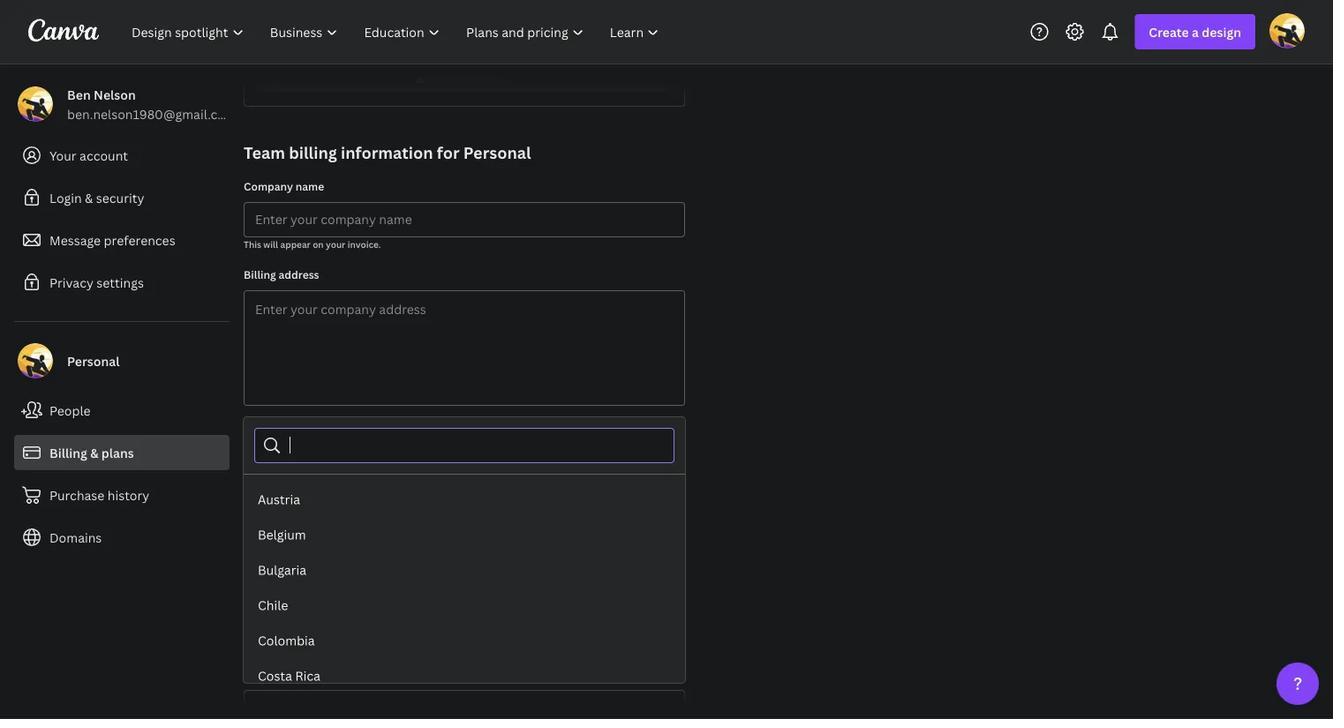 Task type: vqa. For each thing, say whether or not it's contained in the screenshot.
appear
yes



Task type: locate. For each thing, give the bounding box(es) containing it.
billing for billing & plans
[[49, 445, 87, 461]]

team billing information for personal
[[244, 142, 531, 163]]

organization.
[[516, 620, 593, 636]]

will
[[264, 238, 278, 250], [390, 446, 410, 463]]

2 vertical spatial billing
[[310, 536, 347, 552]]

your right on at left top
[[326, 238, 346, 250]]

design
[[1202, 23, 1242, 40]]

0 vertical spatial &
[[85, 189, 93, 206]]

will right this at left
[[264, 238, 278, 250]]

register now for free
[[402, 66, 527, 83]]

billing down all
[[244, 466, 280, 483]]

to
[[460, 446, 473, 463]]

name
[[296, 179, 324, 193]]

0 vertical spatial billing
[[289, 142, 337, 163]]

list box containing austria
[[244, 482, 685, 720]]

1 vertical spatial billing
[[244, 422, 276, 436]]

this
[[279, 620, 301, 636]]

& left the 'plans' at left bottom
[[90, 445, 98, 461]]

billing up name on the left of the page
[[289, 142, 337, 163]]

are up "shown."
[[414, 620, 433, 636]]

login
[[49, 189, 82, 206]]

ben nelson ben.nelson1980@gmail.com
[[67, 86, 237, 122]]

information down the register
[[341, 142, 433, 163]]

0 vertical spatial a
[[1192, 23, 1199, 40]]

privacy
[[49, 274, 93, 291]]

contacts
[[279, 422, 324, 436], [283, 466, 335, 483]]

information up countries
[[304, 620, 375, 636]]

1 vertical spatial billing
[[244, 466, 280, 483]]

billing
[[244, 267, 276, 282], [244, 422, 276, 436], [49, 445, 87, 461]]

colombia button
[[244, 624, 685, 659]]

costa rica option
[[244, 659, 685, 694]]

address down appear
[[279, 267, 319, 282]]

1 vertical spatial a
[[436, 620, 443, 636]]

login & security link
[[14, 180, 230, 216]]

billing down people
[[49, 445, 87, 461]]

ben
[[67, 86, 91, 103]]

Select an option button
[[244, 691, 685, 720]]

for
[[482, 66, 500, 83], [437, 142, 460, 163]]

a left design on the top right of page
[[1192, 23, 1199, 40]]

1 horizontal spatial will
[[390, 446, 410, 463]]

for up enter your company name text box
[[437, 142, 460, 163]]

a left the tax-
[[436, 620, 443, 636]]

a
[[1192, 23, 1199, 40], [436, 620, 443, 636]]

create a design button
[[1135, 14, 1256, 49]]

& right login
[[85, 189, 93, 206]]

0 horizontal spatial are
[[369, 639, 388, 656]]

will left be
[[390, 446, 410, 463]]

1 vertical spatial personal
[[67, 353, 120, 370]]

domains link
[[14, 520, 230, 556]]

1 vertical spatial are
[[369, 639, 388, 656]]

0 vertical spatial your
[[326, 238, 346, 250]]

history
[[108, 487, 150, 504]]

team
[[244, 142, 285, 163]]

1 horizontal spatial address
[[542, 446, 589, 463]]

costa rica button
[[244, 659, 685, 694]]

None search field
[[290, 429, 663, 463]]

0 vertical spatial personal
[[464, 142, 531, 163]]

create a design
[[1149, 23, 1242, 40]]

rica
[[295, 668, 321, 685]]

1 vertical spatial contacts
[[283, 466, 335, 483]]

new
[[282, 536, 307, 552]]

1 vertical spatial your
[[476, 446, 503, 463]]

0 vertical spatial for
[[482, 66, 500, 83]]

address left and
[[542, 446, 589, 463]]

1 vertical spatial &
[[90, 445, 98, 461]]

billing for billing address
[[244, 267, 276, 282]]

austria option
[[244, 482, 685, 518]]

shown.
[[391, 639, 433, 656]]

billing down this at left
[[244, 267, 276, 282]]

0 horizontal spatial your
[[326, 238, 346, 250]]

your right to
[[476, 446, 503, 463]]

address
[[279, 267, 319, 282], [542, 446, 589, 463]]

this will appear on your invoice.
[[244, 238, 381, 250]]

your
[[326, 238, 346, 250], [476, 446, 503, 463]]

this
[[244, 238, 261, 250]]

0 horizontal spatial personal
[[67, 353, 120, 370]]

are down if
[[369, 639, 388, 656]]

tax-
[[446, 620, 468, 636]]

0 vertical spatial contacts
[[279, 422, 324, 436]]

for left free
[[482, 66, 500, 83]]

now
[[454, 66, 479, 83]]

login & security
[[49, 189, 144, 206]]

company
[[244, 179, 293, 193]]

belgium button
[[244, 518, 685, 553]]

+
[[246, 536, 252, 552]]

1 vertical spatial will
[[390, 446, 410, 463]]

plans
[[101, 445, 134, 461]]

billing & plans link
[[14, 435, 230, 471]]

1 vertical spatial address
[[542, 446, 589, 463]]

sent
[[431, 446, 457, 463]]

contacts up billing-
[[279, 422, 324, 436]]

0 horizontal spatial for
[[437, 142, 460, 163]]

0 horizontal spatial a
[[436, 620, 443, 636]]

bulgaria
[[258, 562, 307, 579]]

be
[[413, 446, 428, 463]]

billing up all
[[244, 422, 276, 436]]

0 horizontal spatial address
[[279, 267, 319, 282]]

a inside create a design dropdown button
[[1192, 23, 1199, 40]]

billing for billing contacts
[[244, 422, 276, 436]]

information
[[341, 142, 433, 163], [304, 620, 375, 636]]

are
[[414, 620, 433, 636], [369, 639, 388, 656]]

bulgaria option
[[244, 553, 685, 588]]

0 vertical spatial billing
[[244, 267, 276, 282]]

billing inside all billing-related emails will be sent to your email address and these billing contacts
[[244, 466, 280, 483]]

chile button
[[244, 588, 685, 624]]

costa rica
[[258, 668, 321, 685]]

list box
[[244, 482, 685, 720]]

personal
[[464, 142, 531, 163], [67, 353, 120, 370]]

1 horizontal spatial your
[[476, 446, 503, 463]]

0 vertical spatial address
[[279, 267, 319, 282]]

belgium option
[[244, 518, 685, 553]]

Enter an email address text field
[[255, 492, 637, 526]]

2 vertical spatial billing
[[49, 445, 87, 461]]

address inside all billing-related emails will be sent to your email address and these billing contacts
[[542, 446, 589, 463]]

1 horizontal spatial for
[[482, 66, 500, 83]]

account
[[80, 147, 128, 164]]

free
[[503, 66, 527, 83]]

1 vertical spatial information
[[304, 620, 375, 636]]

0 vertical spatial will
[[264, 238, 278, 250]]

billing right new at left
[[310, 536, 347, 552]]

contacts down related
[[283, 466, 335, 483]]

1 horizontal spatial a
[[1192, 23, 1199, 40]]

billing
[[289, 142, 337, 163], [244, 466, 280, 483], [310, 536, 347, 552]]

on
[[313, 238, 324, 250]]

chile option
[[244, 588, 685, 624]]

1 horizontal spatial are
[[414, 620, 433, 636]]

bulgaria button
[[244, 553, 685, 588]]

0 horizontal spatial will
[[264, 238, 278, 250]]

settings
[[97, 274, 144, 291]]

personal up people
[[67, 353, 120, 370]]

personal up enter your company name text box
[[464, 142, 531, 163]]

your account link
[[14, 138, 230, 173]]



Task type: describe. For each thing, give the bounding box(es) containing it.
security
[[96, 189, 144, 206]]

related
[[303, 446, 346, 463]]

Enter your company address text field
[[245, 291, 684, 405]]

billing inside button
[[310, 536, 347, 552]]

privacy settings
[[49, 274, 144, 291]]

purchase
[[49, 487, 105, 504]]

billing & plans
[[49, 445, 134, 461]]

only
[[596, 620, 624, 636]]

exempt
[[468, 620, 513, 636]]

country
[[282, 667, 323, 682]]

& for billing
[[90, 445, 98, 461]]

tax
[[244, 590, 269, 611]]

message
[[49, 232, 101, 249]]

preferences
[[104, 232, 175, 249]]

your
[[49, 147, 77, 164]]

your inside all billing-related emails will be sent to your email address and these billing contacts
[[476, 446, 503, 463]]

purchase history
[[49, 487, 150, 504]]

message preferences
[[49, 232, 175, 249]]

Enter your company name text field
[[255, 203, 674, 237]]

top level navigation element
[[120, 14, 674, 49]]

countries
[[309, 639, 366, 656]]

1 vertical spatial for
[[437, 142, 460, 163]]

+ add new billing contact
[[246, 536, 397, 552]]

and
[[592, 446, 614, 463]]

create
[[1149, 23, 1189, 40]]

costa
[[258, 668, 292, 685]]

all
[[244, 446, 259, 463]]

email
[[506, 446, 539, 463]]

0 vertical spatial are
[[414, 620, 433, 636]]

colombia
[[258, 633, 315, 650]]

purchase history link
[[14, 478, 230, 513]]

company name
[[244, 179, 324, 193]]

enter
[[244, 620, 276, 636]]

chile
[[258, 597, 288, 614]]

all billing-related emails will be sent to your email address and these billing contacts
[[244, 446, 650, 483]]

emails
[[349, 446, 387, 463]]

billing contacts
[[244, 422, 324, 436]]

supported
[[244, 639, 306, 656]]

austria button
[[244, 482, 685, 518]]

register
[[402, 66, 451, 83]]

message preferences link
[[14, 223, 230, 258]]

these
[[617, 446, 650, 463]]

privacy settings link
[[14, 265, 230, 300]]

austria
[[258, 492, 300, 508]]

1 horizontal spatial personal
[[464, 142, 531, 163]]

you
[[389, 620, 411, 636]]

0 vertical spatial information
[[341, 142, 433, 163]]

id
[[273, 590, 290, 611]]

tax id enter this information if you are a tax-exempt organization. only supported countries are shown.
[[244, 590, 624, 656]]

will inside all billing-related emails will be sent to your email address and these billing contacts
[[390, 446, 410, 463]]

issuing country
[[244, 667, 323, 682]]

register now for free button
[[259, 57, 670, 92]]

+ add new billing contact button
[[244, 526, 398, 562]]

ben nelson image
[[1270, 13, 1305, 48]]

issuing
[[244, 667, 280, 682]]

people link
[[14, 393, 230, 428]]

for inside "button"
[[482, 66, 500, 83]]

a inside tax id enter this information if you are a tax-exempt organization. only supported countries are shown.
[[436, 620, 443, 636]]

colombia option
[[244, 624, 685, 659]]

domains
[[49, 529, 102, 546]]

appear
[[280, 238, 311, 250]]

if
[[378, 620, 386, 636]]

nelson
[[94, 86, 136, 103]]

invoice.
[[348, 238, 381, 250]]

contact
[[350, 536, 397, 552]]

& for login
[[85, 189, 93, 206]]

ben.nelson1980@gmail.com
[[67, 106, 237, 122]]

billing address
[[244, 267, 319, 282]]

contacts inside all billing-related emails will be sent to your email address and these billing contacts
[[283, 466, 335, 483]]

belgium
[[258, 527, 306, 544]]

billing-
[[262, 446, 303, 463]]

add
[[255, 536, 279, 552]]

information inside tax id enter this information if you are a tax-exempt organization. only supported countries are shown.
[[304, 620, 375, 636]]

your account
[[49, 147, 128, 164]]

people
[[49, 402, 91, 419]]



